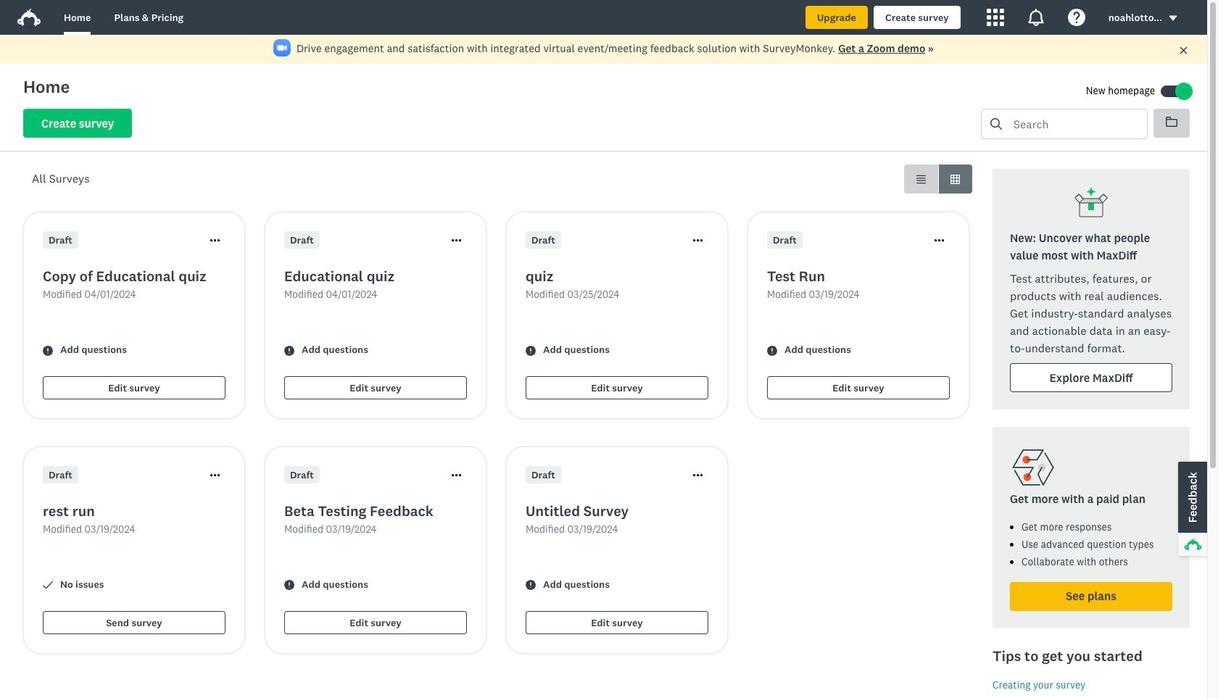 Task type: vqa. For each thing, say whether or not it's contained in the screenshot.
dialog
no



Task type: locate. For each thing, give the bounding box(es) containing it.
Search text field
[[1002, 109, 1147, 138]]

1 folders image from the top
[[1166, 116, 1177, 128]]

2 folders image from the top
[[1166, 117, 1177, 127]]

response based pricing icon image
[[1010, 444, 1056, 491]]

group
[[904, 165, 972, 194]]

2 brand logo image from the top
[[17, 9, 41, 26]]

folders image
[[1166, 116, 1177, 128], [1166, 117, 1177, 127]]

notification center icon image
[[1027, 9, 1045, 26]]

search image
[[990, 118, 1002, 130]]

max diff icon image
[[1074, 186, 1109, 221]]

search image
[[990, 118, 1002, 130]]

help icon image
[[1068, 9, 1085, 26]]

dropdown arrow icon image
[[1168, 13, 1178, 23], [1169, 16, 1177, 21]]

2 horizontal spatial warning image
[[526, 580, 536, 591]]

warning image
[[526, 345, 536, 356], [767, 345, 777, 356], [284, 580, 294, 591]]

products icon image
[[987, 9, 1004, 26], [987, 9, 1004, 26]]

brand logo image
[[17, 6, 41, 29], [17, 9, 41, 26]]

warning image
[[43, 345, 53, 356], [284, 345, 294, 356], [526, 580, 536, 591]]

1 horizontal spatial warning image
[[526, 345, 536, 356]]



Task type: describe. For each thing, give the bounding box(es) containing it.
0 horizontal spatial warning image
[[284, 580, 294, 591]]

1 brand logo image from the top
[[17, 6, 41, 29]]

2 horizontal spatial warning image
[[767, 345, 777, 356]]

1 horizontal spatial warning image
[[284, 345, 294, 356]]

0 horizontal spatial warning image
[[43, 345, 53, 356]]

x image
[[1179, 46, 1188, 55]]

no issues image
[[43, 580, 53, 591]]



